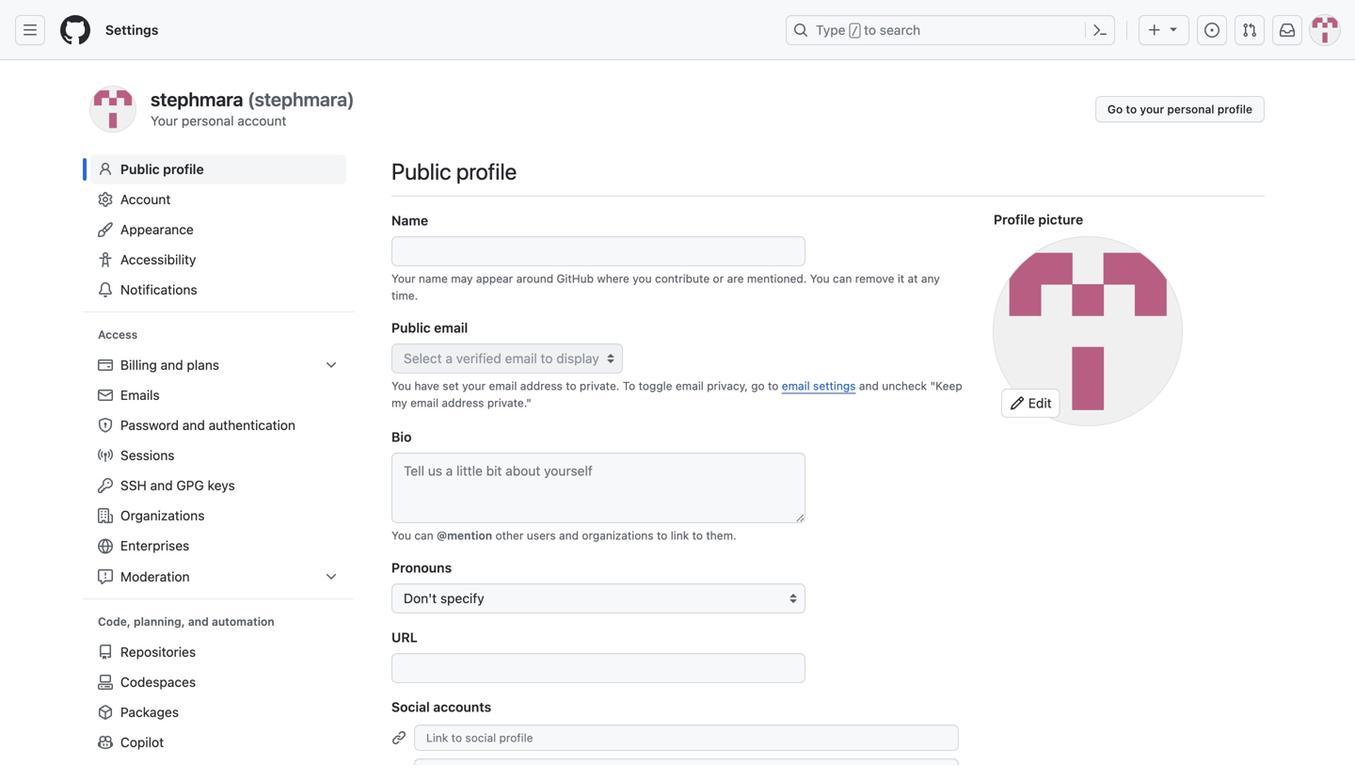 Task type: describe. For each thing, give the bounding box(es) containing it.
stephmara
[[151, 88, 243, 110]]

settings
[[105, 22, 158, 38]]

uncheck
[[882, 379, 927, 392]]

name
[[392, 213, 428, 228]]

sessions
[[120, 448, 175, 463]]

@stephmara image
[[994, 237, 1182, 425]]

account
[[237, 113, 286, 128]]

may
[[451, 272, 473, 285]]

address for private."
[[442, 396, 484, 409]]

private."
[[487, 396, 532, 409]]

1 horizontal spatial your
[[1140, 103, 1164, 116]]

it
[[898, 272, 905, 285]]

gear image
[[98, 192, 113, 207]]

you for public email
[[392, 379, 411, 392]]

go to your personal profile
[[1108, 103, 1253, 116]]

go to your personal profile link
[[1095, 96, 1265, 122]]

copilot link
[[90, 727, 346, 758]]

accessibility image
[[98, 252, 113, 267]]

public up name on the top left of page
[[392, 158, 451, 184]]

time.
[[392, 289, 418, 302]]

your inside stephmara (stephmara) your personal account
[[151, 113, 178, 128]]

0 horizontal spatial public profile
[[120, 161, 204, 177]]

public profile link
[[90, 154, 346, 184]]

settings
[[813, 379, 856, 392]]

keys
[[208, 478, 235, 493]]

plus image
[[1147, 23, 1162, 38]]

personal for to
[[1167, 103, 1215, 116]]

plans
[[187, 357, 219, 373]]

other
[[496, 529, 524, 542]]

key image
[[98, 478, 113, 493]]

notifications
[[120, 282, 197, 297]]

emails link
[[90, 380, 346, 410]]

"keep
[[930, 379, 962, 392]]

email up private."
[[489, 379, 517, 392]]

@mention
[[437, 529, 492, 542]]

personal for (stephmara)
[[182, 113, 234, 128]]

enterprises
[[120, 538, 189, 553]]

globe image
[[98, 539, 113, 554]]

notifications link
[[90, 275, 346, 305]]

appearance link
[[90, 215, 346, 245]]

shield lock image
[[98, 418, 113, 433]]

packages link
[[90, 697, 346, 727]]

you
[[633, 272, 652, 285]]

edit button
[[994, 237, 1265, 425]]

triangle down image
[[1166, 21, 1181, 36]]

link
[[671, 529, 689, 542]]

profile
[[994, 212, 1035, 227]]

users
[[527, 529, 556, 542]]

you have set your email address to private. to toggle email privacy,                       go to email settings
[[392, 379, 856, 392]]

have
[[414, 379, 439, 392]]

can inside your name may appear around github where you contribute or are mentioned.                     you can remove it at any time.
[[833, 272, 852, 285]]

public up account
[[120, 161, 160, 177]]

your name may appear around github where you contribute or are mentioned.                     you can remove it at any time.
[[392, 272, 940, 302]]

name
[[419, 272, 448, 285]]

accessibility link
[[90, 245, 346, 275]]

and inside dropdown button
[[161, 357, 183, 373]]

your inside your name may appear around github where you contribute or are mentioned.                     you can remove it at any time.
[[392, 272, 416, 285]]

billing
[[120, 357, 157, 373]]

paintbrush image
[[98, 222, 113, 237]]

public down time. on the top
[[392, 320, 431, 336]]

pronouns
[[392, 560, 452, 575]]

email down may
[[434, 320, 468, 336]]

bell image
[[98, 282, 113, 297]]

or
[[713, 272, 724, 285]]

you for bio
[[392, 529, 411, 542]]

and uncheck "keep my email address private."
[[392, 379, 962, 409]]

stephmara (stephmara) your personal account
[[151, 88, 354, 128]]

password
[[120, 417, 179, 433]]

toggle
[[639, 379, 672, 392]]

settings link
[[98, 15, 166, 45]]

bio
[[392, 429, 412, 445]]

ssh and gpg keys link
[[90, 471, 346, 501]]

issue opened image
[[1205, 23, 1220, 38]]

codespaces link
[[90, 667, 346, 697]]

are
[[727, 272, 744, 285]]

where
[[597, 272, 630, 285]]

gpg
[[176, 478, 204, 493]]

password and authentication link
[[90, 410, 346, 440]]

privacy,
[[707, 379, 748, 392]]

picture
[[1038, 212, 1083, 227]]

enterprises link
[[90, 531, 346, 562]]

ssh and gpg keys
[[120, 478, 235, 493]]

email inside and uncheck "keep my email address private."
[[410, 396, 439, 409]]

appearance
[[120, 222, 194, 237]]

at
[[908, 272, 918, 285]]

URL text field
[[392, 653, 806, 683]]

and down emails link
[[182, 417, 205, 433]]

url
[[392, 630, 418, 645]]

Name text field
[[392, 236, 806, 266]]

copilot image
[[98, 735, 113, 750]]

1 vertical spatial can
[[414, 529, 434, 542]]

code, planning, and automation
[[98, 615, 274, 628]]

email settings link
[[782, 379, 856, 392]]

set
[[443, 379, 459, 392]]

person image
[[98, 162, 113, 177]]

moderation button
[[90, 562, 346, 592]]

and up repositories link
[[188, 615, 209, 628]]

@stephmara image
[[90, 87, 136, 132]]

code,
[[98, 615, 131, 628]]



Task type: locate. For each thing, give the bounding box(es) containing it.
1 horizontal spatial profile
[[456, 158, 517, 184]]

0 vertical spatial you
[[810, 272, 830, 285]]

them.
[[706, 529, 737, 542]]

go
[[1108, 103, 1123, 116]]

and
[[161, 357, 183, 373], [859, 379, 879, 392], [182, 417, 205, 433], [150, 478, 173, 493], [559, 529, 579, 542], [188, 615, 209, 628]]

edit
[[1025, 395, 1052, 411]]

billing and plans
[[120, 357, 219, 373]]

and right ssh
[[150, 478, 173, 493]]

package image
[[98, 705, 113, 720]]

your up time. on the top
[[392, 272, 416, 285]]

organizations
[[120, 508, 205, 523]]

and right users
[[559, 529, 579, 542]]

1 horizontal spatial can
[[833, 272, 852, 285]]

1 horizontal spatial address
[[520, 379, 563, 392]]

1 link to social profile text field from the top
[[414, 725, 959, 751]]

public email
[[392, 320, 468, 336]]

codespaces image
[[98, 675, 113, 690]]

0 vertical spatial your
[[1140, 103, 1164, 116]]

1 vertical spatial your
[[462, 379, 486, 392]]

search
[[880, 22, 921, 38]]

address up private."
[[520, 379, 563, 392]]

repositories
[[120, 644, 196, 660]]

you up pronouns
[[392, 529, 411, 542]]

address down set
[[442, 396, 484, 409]]

authentication
[[209, 417, 296, 433]]

can left remove
[[833, 272, 852, 285]]

personal inside stephmara (stephmara) your personal account
[[182, 113, 234, 128]]

appear
[[476, 272, 513, 285]]

address inside and uncheck "keep my email address private."
[[442, 396, 484, 409]]

packages
[[120, 704, 179, 720]]

your
[[151, 113, 178, 128], [392, 272, 416, 285]]

organizations link
[[90, 501, 346, 531]]

0 vertical spatial address
[[520, 379, 563, 392]]

your down stephmara
[[151, 113, 178, 128]]

type / to search
[[816, 22, 921, 38]]

organization image
[[98, 508, 113, 523]]

0 horizontal spatial can
[[414, 529, 434, 542]]

access list
[[90, 350, 346, 592]]

0 horizontal spatial address
[[442, 396, 484, 409]]

around
[[516, 272, 553, 285]]

you up my on the bottom left of page
[[392, 379, 411, 392]]

you
[[810, 272, 830, 285], [392, 379, 411, 392], [392, 529, 411, 542]]

moderation
[[120, 569, 190, 584]]

homepage image
[[60, 15, 90, 45]]

type
[[816, 22, 846, 38]]

personal down stephmara
[[182, 113, 234, 128]]

2 vertical spatial you
[[392, 529, 411, 542]]

1 horizontal spatial your
[[392, 272, 416, 285]]

automation
[[212, 615, 274, 628]]

0 horizontal spatial your
[[462, 379, 486, 392]]

codespaces
[[120, 674, 196, 690]]

Link to social profile text field
[[414, 725, 959, 751], [414, 758, 959, 765]]

access
[[98, 328, 138, 341]]

ssh
[[120, 478, 147, 493]]

Bio text field
[[392, 453, 806, 523]]

broadcast image
[[98, 448, 113, 463]]

email right toggle
[[676, 379, 704, 392]]

profile picture
[[994, 212, 1083, 227]]

mentioned.
[[747, 272, 807, 285]]

1 horizontal spatial personal
[[1167, 103, 1215, 116]]

address for to
[[520, 379, 563, 392]]

you can @mention other users and                     organizations to link to them.
[[392, 529, 737, 542]]

social
[[392, 699, 430, 715]]

personal
[[1167, 103, 1215, 116], [182, 113, 234, 128]]

email down have
[[410, 396, 439, 409]]

copilot
[[120, 735, 164, 750]]

0 vertical spatial your
[[151, 113, 178, 128]]

0 vertical spatial link to social profile text field
[[414, 725, 959, 751]]

public profile up account
[[120, 161, 204, 177]]

account
[[120, 192, 171, 207]]

to
[[623, 379, 636, 392]]

/
[[851, 24, 858, 38]]

you inside your name may appear around github where you contribute or are mentioned.                     you can remove it at any time.
[[810, 272, 830, 285]]

social accounts
[[392, 699, 491, 715]]

git pull request image
[[1242, 23, 1257, 38]]

planning,
[[134, 615, 185, 628]]

1 horizontal spatial public profile
[[392, 158, 517, 184]]

1 vertical spatial link to social profile text field
[[414, 758, 959, 765]]

address
[[520, 379, 563, 392], [442, 396, 484, 409]]

to
[[864, 22, 876, 38], [1126, 103, 1137, 116], [566, 379, 577, 392], [768, 379, 779, 392], [657, 529, 668, 542], [692, 529, 703, 542]]

and right settings
[[859, 379, 879, 392]]

0 horizontal spatial your
[[151, 113, 178, 128]]

repo image
[[98, 645, 113, 660]]

and left plans
[[161, 357, 183, 373]]

1 vertical spatial your
[[392, 272, 416, 285]]

password and authentication
[[120, 417, 296, 433]]

code, planning, and automation list
[[90, 637, 346, 765]]

your right set
[[462, 379, 486, 392]]

repositories link
[[90, 637, 346, 667]]

go
[[751, 379, 765, 392]]

(stephmara)
[[248, 88, 354, 110]]

command palette image
[[1093, 23, 1108, 38]]

email right go
[[782, 379, 810, 392]]

contribute
[[655, 272, 710, 285]]

personal right go
[[1167, 103, 1215, 116]]

accessibility
[[120, 252, 196, 267]]

emails
[[120, 387, 160, 403]]

social account image
[[392, 730, 407, 745]]

any
[[921, 272, 940, 285]]

can up pronouns
[[414, 529, 434, 542]]

billing and plans button
[[90, 350, 346, 380]]

remove
[[855, 272, 895, 285]]

1 vertical spatial you
[[392, 379, 411, 392]]

your right go
[[1140, 103, 1164, 116]]

and inside and uncheck "keep my email address private."
[[859, 379, 879, 392]]

2 horizontal spatial profile
[[1218, 103, 1253, 116]]

0 vertical spatial can
[[833, 272, 852, 285]]

2 link to social profile text field from the top
[[414, 758, 959, 765]]

personal inside go to your personal profile link
[[1167, 103, 1215, 116]]

1 vertical spatial address
[[442, 396, 484, 409]]

mail image
[[98, 388, 113, 403]]

you right mentioned.
[[810, 272, 830, 285]]

github
[[557, 272, 594, 285]]

can
[[833, 272, 852, 285], [414, 529, 434, 542]]

0 horizontal spatial personal
[[182, 113, 234, 128]]

notifications image
[[1280, 23, 1295, 38]]

account link
[[90, 184, 346, 215]]

my
[[392, 396, 407, 409]]

pencil image
[[1010, 396, 1025, 411]]

public profile up name on the top left of page
[[392, 158, 517, 184]]

0 horizontal spatial profile
[[163, 161, 204, 177]]

sessions link
[[90, 440, 346, 471]]



Task type: vqa. For each thing, say whether or not it's contained in the screenshot.
Follow pgl submit
no



